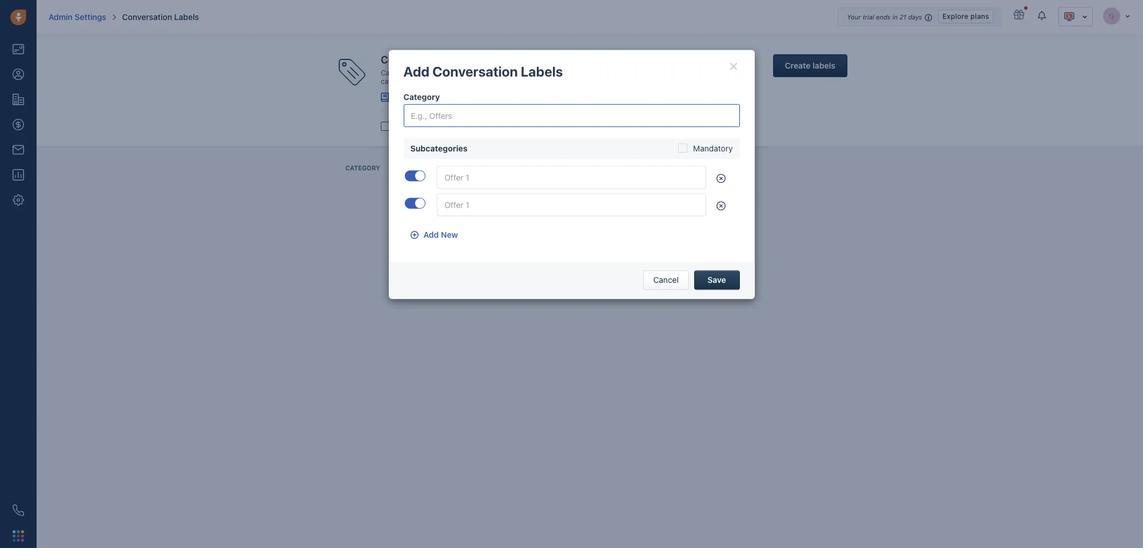Task type: vqa. For each thing, say whether or not it's contained in the screenshot.
User Guide link
yes



Task type: locate. For each thing, give the bounding box(es) containing it.
1 horizontal spatial and
[[579, 69, 591, 77]]

1 and from the left
[[418, 69, 430, 77]]

your trial ends in 21 days
[[847, 13, 922, 21]]

labels
[[174, 12, 199, 22], [447, 54, 478, 66], [521, 64, 563, 80], [456, 77, 477, 86]]

1 vertical spatial labels
[[418, 122, 439, 132]]

labels
[[813, 61, 835, 70], [418, 122, 439, 132]]

Make labels mandatory checkbox
[[381, 121, 390, 130]]

1 horizontal spatial create
[[785, 61, 811, 70]]

in
[[892, 13, 898, 21]]

admin settings link
[[49, 11, 106, 23]]

explore plans
[[943, 12, 989, 20]]

save button
[[694, 271, 740, 290]]

and
[[418, 69, 430, 77], [579, 69, 591, 77]]

create inside "conversation labels categorize and keep track of conversations. create category and add multiple sub- category conversation labels for your conversations. say hello to detailed classification."
[[525, 69, 547, 77]]

1 vertical spatial add
[[423, 230, 439, 240]]

labels for create
[[813, 61, 835, 70]]

cancel
[[653, 275, 679, 285]]

add new
[[423, 230, 458, 240]]

0 horizontal spatial category
[[345, 164, 380, 172]]

conversation labels categorize and keep track of conversations. create category and add multiple sub- category conversation labels for your conversations. say hello to detailed classification.
[[381, 54, 667, 86]]

2 and from the left
[[579, 69, 591, 77]]

category up 'say'
[[549, 69, 577, 77]]

new
[[441, 230, 458, 240]]

hello
[[569, 77, 584, 86]]

conversation
[[122, 12, 172, 22], [381, 54, 444, 66], [432, 64, 518, 80], [411, 77, 454, 86]]

Offer 1 text field
[[437, 166, 706, 189]]

and up to
[[579, 69, 591, 77]]

and left keep
[[418, 69, 430, 77]]

category
[[549, 69, 577, 77], [381, 77, 409, 86]]

classification.
[[622, 77, 667, 86]]

add conversation labels
[[403, 64, 563, 80]]

sub categories
[[513, 164, 569, 172]]

add right the ic_add_segment icon
[[423, 230, 439, 240]]

create
[[785, 61, 811, 70], [525, 69, 547, 77]]

add
[[403, 64, 429, 80], [423, 230, 439, 240]]

Mandatory checkbox
[[678, 143, 687, 152]]

1 vertical spatial category
[[345, 164, 380, 172]]

0 horizontal spatial create
[[525, 69, 547, 77]]

cancel button
[[643, 271, 689, 290]]

Category text field
[[403, 104, 740, 127]]

days
[[908, 13, 922, 21]]

1 horizontal spatial category
[[549, 69, 577, 77]]

mandatory
[[441, 122, 481, 132]]

sub
[[513, 164, 526, 172]]

user guide link
[[391, 91, 432, 101]]

category down "categorize"
[[381, 77, 409, 86]]

1 horizontal spatial labels
[[813, 61, 835, 70]]

for
[[479, 77, 488, 86]]

None checkbox
[[405, 171, 425, 182], [405, 198, 425, 209], [405, 171, 425, 182], [405, 198, 425, 209]]

add left keep
[[403, 64, 429, 80]]

1 vertical spatial category
[[381, 77, 409, 86]]

0 horizontal spatial and
[[418, 69, 430, 77]]

conversations. up your
[[476, 69, 523, 77]]

create labels button
[[773, 54, 847, 77]]

conversations.
[[476, 69, 523, 77], [506, 77, 553, 86]]

0 horizontal spatial labels
[[418, 122, 439, 132]]

create labels
[[785, 61, 835, 70]]

add for add conversation labels
[[403, 64, 429, 80]]

labels inside button
[[813, 61, 835, 70]]

ic_add_segment image
[[409, 230, 420, 241]]

conversations. left 'say'
[[506, 77, 553, 86]]

track
[[449, 69, 466, 77]]

0 vertical spatial category
[[403, 92, 440, 102]]

0 vertical spatial category
[[549, 69, 577, 77]]

0 vertical spatial labels
[[813, 61, 835, 70]]

add for add new
[[423, 230, 439, 240]]

detailed
[[595, 77, 620, 86]]

0 vertical spatial add
[[403, 64, 429, 80]]

to
[[586, 77, 593, 86]]

admin
[[49, 12, 73, 22]]

category
[[403, 92, 440, 102], [345, 164, 380, 172]]

explore
[[943, 12, 969, 20]]

keep
[[432, 69, 447, 77]]

make labels mandatory
[[396, 122, 481, 132]]



Task type: describe. For each thing, give the bounding box(es) containing it.
close image
[[728, 60, 740, 73]]

0 vertical spatial conversations.
[[476, 69, 523, 77]]

add new link
[[403, 226, 465, 245]]

Offer 1 text field
[[437, 194, 706, 216]]

categorize
[[381, 69, 416, 77]]

user
[[391, 91, 408, 101]]

freshworks switcher image
[[13, 531, 24, 542]]

ic_info_icon image
[[925, 13, 933, 22]]

of
[[468, 69, 474, 77]]

say
[[555, 77, 567, 86]]

add
[[593, 69, 605, 77]]

21
[[900, 13, 906, 21]]

phone element
[[7, 499, 30, 522]]

0 horizontal spatial category
[[381, 77, 409, 86]]

plans
[[971, 12, 989, 20]]

settings
[[75, 12, 106, 22]]

your
[[847, 13, 861, 21]]

subcategories
[[410, 144, 468, 154]]

phone image
[[13, 505, 24, 516]]

1 vertical spatial conversations.
[[506, 77, 553, 86]]

guide
[[411, 91, 432, 101]]

mandatory
[[693, 144, 733, 154]]

admin settings
[[49, 12, 106, 22]]

labels for make
[[418, 122, 439, 132]]

conversation labels
[[122, 12, 199, 22]]

explore plans button
[[939, 10, 993, 23]]

make
[[396, 122, 415, 132]]

create inside button
[[785, 61, 811, 70]]

user guide
[[391, 91, 432, 101]]

1 horizontal spatial category
[[403, 92, 440, 102]]

categories
[[528, 164, 569, 172]]

save
[[708, 275, 726, 285]]

trial
[[863, 13, 874, 21]]

ends
[[876, 13, 891, 21]]

sub-
[[635, 69, 650, 77]]

your
[[490, 77, 504, 86]]

status
[[723, 164, 748, 172]]

multiple
[[607, 69, 633, 77]]



